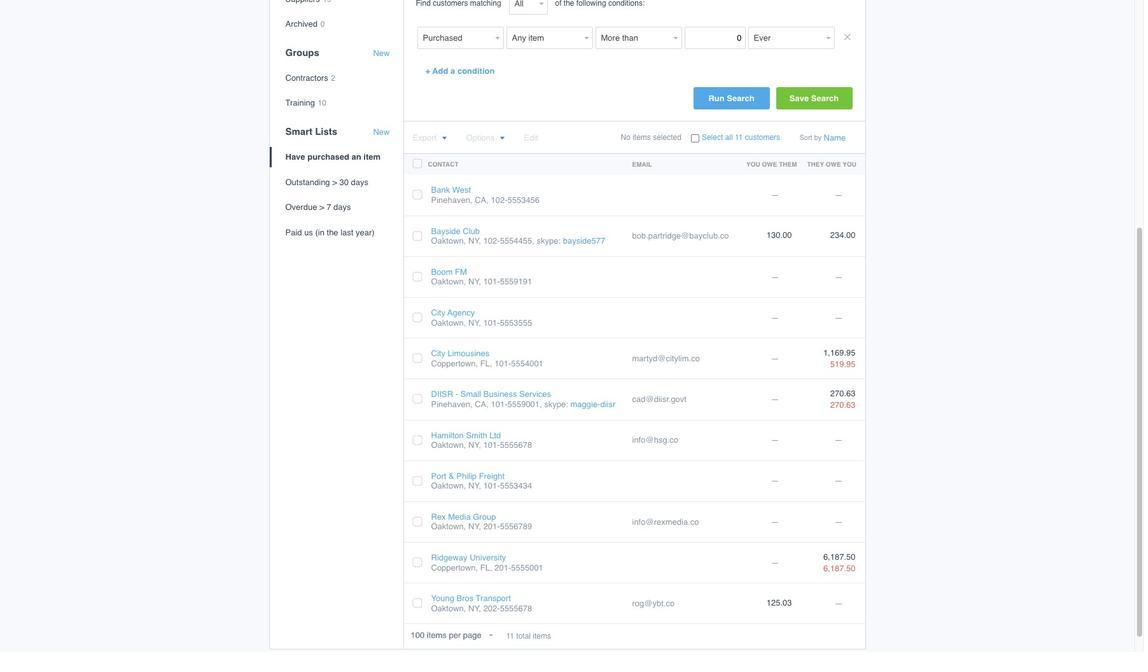 Task type: describe. For each thing, give the bounding box(es) containing it.
skype: inside bayside club oaktown, ny, 102-5554455, skype: bayside577
[[537, 236, 561, 246]]

total
[[516, 632, 531, 641]]

city limousines link
[[431, 349, 489, 358]]

bank west link
[[431, 185, 471, 195]]

limousines
[[448, 349, 489, 358]]

port & philip freight oaktown, ny, 101-5553434
[[431, 471, 532, 491]]

ny, inside boom fm oaktown, ny, 101-5559191
[[468, 277, 481, 287]]

west
[[452, 185, 471, 195]]

days for overdue > 7 days
[[333, 202, 351, 212]]

cad@diisr.govt
[[632, 395, 687, 404]]

el image for export
[[442, 136, 447, 141]]

hamilton
[[431, 430, 464, 440]]

bayside577
[[563, 236, 605, 246]]

young bros transport oaktown, ny, 202-5555678
[[431, 594, 532, 613]]

services
[[519, 390, 551, 399]]

sort by name
[[799, 133, 846, 143]]

new for smart lists
[[373, 127, 390, 137]]

port & philip freight link
[[431, 471, 505, 481]]

2 6,187.50 from the top
[[823, 564, 855, 573]]

rex media group oaktown, ny, 201-5556789
[[431, 512, 532, 532]]

bayside577 link
[[563, 236, 605, 246]]

info@hsg.co
[[632, 435, 678, 445]]

training
[[285, 98, 315, 108]]

ny, inside hamilton smith ltd oaktown, ny, 101-5555678
[[468, 440, 481, 450]]

1 270.63 from the top
[[830, 389, 855, 398]]

item
[[364, 152, 381, 162]]

oaktown, inside young bros transport oaktown, ny, 202-5555678
[[431, 604, 466, 613]]

club
[[463, 226, 480, 236]]

training 10
[[285, 98, 326, 108]]

search for run search
[[727, 94, 754, 103]]

+
[[425, 66, 430, 76]]

outstanding
[[285, 177, 330, 187]]

bros
[[457, 594, 474, 603]]

lists
[[315, 126, 337, 137]]

130.00
[[767, 230, 792, 240]]

contact
[[428, 161, 459, 168]]

-
[[455, 390, 458, 399]]

outstanding > 30 days
[[285, 177, 368, 187]]

the
[[327, 228, 338, 237]]

ny, inside young bros transport oaktown, ny, 202-5555678
[[468, 604, 481, 613]]

smart lists
[[285, 126, 337, 137]]

> for outstanding
[[332, 177, 337, 187]]

city agency oaktown, ny, 101-5553555
[[431, 308, 532, 327]]

oaktown, inside port & philip freight oaktown, ny, 101-5553434
[[431, 481, 466, 491]]

boom fm link
[[431, 267, 467, 277]]

freight
[[479, 471, 505, 481]]

rog@ybt.co
[[632, 599, 675, 608]]

101- inside city agency oaktown, ny, 101-5553555
[[483, 318, 500, 327]]

All text field
[[509, 0, 536, 15]]

days for outstanding > 30 days
[[351, 177, 368, 187]]

young
[[431, 594, 454, 603]]

email
[[632, 161, 652, 168]]

oaktown, inside city agency oaktown, ny, 101-5553555
[[431, 318, 466, 327]]

519.95
[[830, 360, 855, 369]]

they owe you
[[807, 161, 856, 168]]

contractors
[[285, 73, 328, 83]]

102- for 5554455,
[[483, 236, 500, 246]]

diisr - small business services pinehaven, ca, 101-5559001, skype: maggie-diisr
[[431, 390, 615, 409]]

archived 0
[[285, 19, 325, 29]]

last
[[341, 228, 353, 237]]

2
[[331, 74, 335, 83]]

ca, inside bank west pinehaven, ca, 102-5553456
[[475, 195, 489, 205]]

paid
[[285, 228, 302, 237]]

2 270.63 from the top
[[830, 400, 855, 410]]

agency
[[447, 308, 475, 317]]

city limousines coppertown, fl, 101-5554001
[[431, 349, 543, 368]]

201- inside rex media group oaktown, ny, 201-5556789
[[483, 522, 500, 532]]

5555678 for transport
[[500, 604, 532, 613]]

101- inside boom fm oaktown, ny, 101-5559191
[[483, 277, 500, 287]]

oaktown, inside rex media group oaktown, ny, 201-5556789
[[431, 522, 466, 532]]

bob.partridge@bayclub.co
[[632, 231, 729, 241]]

name button
[[824, 133, 846, 143]]

search for save search
[[811, 94, 839, 103]]

boom
[[431, 267, 453, 277]]

> for overdue
[[319, 202, 324, 212]]

diisr
[[431, 390, 453, 399]]

condition
[[457, 66, 495, 76]]

diisr
[[600, 400, 615, 409]]

1,169.95 519.95
[[823, 348, 855, 369]]

ca, inside diisr - small business services pinehaven, ca, 101-5559001, skype: maggie-diisr
[[475, 400, 489, 409]]

ny, inside bayside club oaktown, ny, 102-5554455, skype: bayside577
[[468, 236, 481, 246]]

ridgeway
[[431, 553, 467, 563]]

0 vertical spatial 11
[[735, 133, 743, 142]]

have purchased an item
[[285, 152, 381, 162]]

customers
[[745, 133, 780, 142]]

options
[[466, 133, 495, 143]]

small
[[460, 390, 481, 399]]

you owe them
[[746, 161, 797, 168]]

diisr - small business services link
[[431, 390, 551, 399]]

5555678 for ltd
[[500, 440, 532, 450]]

fl, for 101-
[[480, 359, 492, 368]]

fm
[[455, 267, 467, 277]]

edit button
[[524, 133, 538, 143]]

martyd@citylim.co
[[632, 354, 700, 363]]

hamilton smith ltd link
[[431, 430, 501, 440]]

101- inside hamilton smith ltd oaktown, ny, 101-5555678
[[483, 440, 500, 450]]

maggie-diisr link
[[570, 400, 615, 409]]

(in
[[315, 228, 324, 237]]

oaktown, inside hamilton smith ltd oaktown, ny, 101-5555678
[[431, 440, 466, 450]]

add
[[432, 66, 448, 76]]

1 horizontal spatial items
[[633, 133, 651, 142]]



Task type: vqa. For each thing, say whether or not it's contained in the screenshot.


Task type: locate. For each thing, give the bounding box(es) containing it.
2 you from the left
[[843, 161, 856, 168]]

1 pinehaven, from the top
[[431, 195, 472, 205]]

2 ny, from the top
[[468, 277, 481, 287]]

smith
[[466, 430, 487, 440]]

201-
[[483, 522, 500, 532], [495, 563, 511, 572]]

oaktown, down young
[[431, 604, 466, 613]]

5554455,
[[500, 236, 534, 246]]

smart
[[285, 126, 312, 137]]

owe for you
[[762, 161, 777, 168]]

>
[[332, 177, 337, 187], [319, 202, 324, 212]]

101- up business
[[495, 359, 511, 368]]

ltd
[[489, 430, 501, 440]]

coppertown, for city
[[431, 359, 478, 368]]

fl, down limousines
[[480, 359, 492, 368]]

2 new link from the top
[[373, 127, 390, 137]]

days right the 7
[[333, 202, 351, 212]]

11 total items
[[506, 632, 551, 641]]

1 horizontal spatial el image
[[500, 136, 505, 141]]

new link for smart lists
[[373, 127, 390, 137]]

0 vertical spatial new link
[[373, 48, 390, 58]]

5553456
[[507, 195, 540, 205]]

bayside club oaktown, ny, 102-5554455, skype: bayside577
[[431, 226, 605, 246]]

10
[[318, 99, 326, 108]]

101- up city agency oaktown, ny, 101-5553555
[[483, 277, 500, 287]]

201- down university
[[495, 563, 511, 572]]

el image right options
[[500, 136, 505, 141]]

ny, inside rex media group oaktown, ny, 201-5556789
[[468, 522, 481, 532]]

have
[[285, 152, 305, 162]]

1 el image from the left
[[442, 136, 447, 141]]

101- down business
[[491, 400, 507, 409]]

1 vertical spatial city
[[431, 349, 445, 358]]

2 search from the left
[[811, 94, 839, 103]]

city inside city limousines coppertown, fl, 101-5554001
[[431, 349, 445, 358]]

1 vertical spatial 11
[[506, 632, 514, 641]]

1 horizontal spatial search
[[811, 94, 839, 103]]

1 new from the top
[[373, 48, 390, 58]]

1 city from the top
[[431, 308, 445, 317]]

fl, down university
[[480, 563, 492, 572]]

archived
[[285, 19, 318, 29]]

201- down group
[[483, 522, 500, 532]]

11 left 'total'
[[506, 632, 514, 641]]

ca, up club at the top
[[475, 195, 489, 205]]

city for city agency
[[431, 308, 445, 317]]

ny, down club at the top
[[468, 236, 481, 246]]

5555678 down ltd on the left bottom of page
[[500, 440, 532, 450]]

0 horizontal spatial search
[[727, 94, 754, 103]]

0 vertical spatial skype:
[[537, 236, 561, 246]]

101- down "freight"
[[483, 481, 500, 491]]

all
[[725, 133, 733, 142]]

5553434
[[500, 481, 532, 491]]

search right save
[[811, 94, 839, 103]]

6,187.50 6,187.50
[[823, 552, 855, 573]]

1 fl, from the top
[[480, 359, 492, 368]]

el image inside options button
[[500, 136, 505, 141]]

fl, inside city limousines coppertown, fl, 101-5554001
[[480, 359, 492, 368]]

0 horizontal spatial owe
[[762, 161, 777, 168]]

skype: inside diisr - small business services pinehaven, ca, 101-5559001, skype: maggie-diisr
[[544, 400, 568, 409]]

save
[[790, 94, 809, 103]]

6 oaktown, from the top
[[431, 522, 466, 532]]

you down name button
[[843, 161, 856, 168]]

coppertown, for ridgeway
[[431, 563, 478, 572]]

1 vertical spatial ca,
[[475, 400, 489, 409]]

2 oaktown, from the top
[[431, 277, 466, 287]]

selected
[[653, 133, 681, 142]]

102- inside bank west pinehaven, ca, 102-5553456
[[491, 195, 507, 205]]

0 vertical spatial 102-
[[491, 195, 507, 205]]

0 horizontal spatial items
[[533, 632, 551, 641]]

7 oaktown, from the top
[[431, 604, 466, 613]]

coppertown, down ridgeway
[[431, 563, 478, 572]]

city for city limousines
[[431, 349, 445, 358]]

boom fm oaktown, ny, 101-5559191
[[431, 267, 532, 287]]

fl, inside ridgeway university coppertown, fl, 201-5555001
[[480, 563, 492, 572]]

5555678
[[500, 440, 532, 450], [500, 604, 532, 613]]

0 horizontal spatial >
[[319, 202, 324, 212]]

no items selected
[[621, 133, 681, 142]]

0 vertical spatial 270.63
[[830, 389, 855, 398]]

0 vertical spatial >
[[332, 177, 337, 187]]

new link
[[373, 48, 390, 58], [373, 127, 390, 137]]

purchased
[[307, 152, 349, 162]]

overdue > 7 days
[[285, 202, 351, 212]]

> left the 7
[[319, 202, 324, 212]]

bank west pinehaven, ca, 102-5553456
[[431, 185, 540, 205]]

1 vertical spatial items
[[533, 632, 551, 641]]

city left agency
[[431, 308, 445, 317]]

ca, down diisr - small business services link
[[475, 400, 489, 409]]

maggie-
[[570, 400, 600, 409]]

&
[[449, 471, 454, 481]]

1 vertical spatial pinehaven,
[[431, 400, 472, 409]]

0 vertical spatial fl,
[[480, 359, 492, 368]]

you down customers on the top of the page
[[746, 161, 760, 168]]

6,187.50
[[823, 552, 855, 562], [823, 564, 855, 573]]

oaktown, down city agency link
[[431, 318, 466, 327]]

ny, down port & philip freight link
[[468, 481, 481, 491]]

ny, up agency
[[468, 277, 481, 287]]

philip
[[456, 471, 477, 481]]

5556789
[[500, 522, 532, 532]]

234.00
[[830, 230, 855, 240]]

ny, down smith on the bottom left of the page
[[468, 440, 481, 450]]

0
[[321, 20, 325, 29]]

—
[[771, 190, 779, 200], [834, 190, 843, 200], [771, 272, 779, 282], [834, 272, 843, 282], [771, 313, 779, 322], [834, 313, 843, 322], [771, 354, 779, 363], [771, 395, 779, 404], [771, 435, 779, 445], [834, 435, 843, 445], [771, 476, 779, 486], [834, 476, 843, 486], [771, 517, 779, 527], [834, 517, 843, 527], [771, 558, 779, 567], [834, 599, 843, 608]]

city agency link
[[431, 308, 475, 317]]

us
[[304, 228, 313, 237]]

ca,
[[475, 195, 489, 205], [475, 400, 489, 409]]

oaktown, down the &
[[431, 481, 466, 491]]

owe for they
[[826, 161, 841, 168]]

270.63 270.63
[[830, 389, 855, 410]]

2 coppertown, from the top
[[431, 563, 478, 572]]

2 fl, from the top
[[480, 563, 492, 572]]

transport
[[476, 594, 511, 603]]

2 pinehaven, from the top
[[431, 400, 472, 409]]

coppertown, down city limousines link
[[431, 359, 478, 368]]

select all 11 customers
[[702, 133, 780, 142]]

oaktown, inside boom fm oaktown, ny, 101-5559191
[[431, 277, 466, 287]]

el image right the export
[[442, 136, 447, 141]]

5559191
[[500, 277, 532, 287]]

info@rexmedia.co
[[632, 517, 699, 527]]

5553555
[[500, 318, 532, 327]]

oaktown, inside bayside club oaktown, ny, 102-5554455, skype: bayside577
[[431, 236, 466, 246]]

ny, down group
[[468, 522, 481, 532]]

2 el image from the left
[[500, 136, 505, 141]]

contractors 2
[[285, 73, 335, 83]]

201- inside ridgeway university coppertown, fl, 201-5555001
[[495, 563, 511, 572]]

days right 30
[[351, 177, 368, 187]]

city inside city agency oaktown, ny, 101-5553555
[[431, 308, 445, 317]]

name
[[824, 133, 846, 143]]

0 vertical spatial city
[[431, 308, 445, 317]]

1 5555678 from the top
[[500, 440, 532, 450]]

2 city from the top
[[431, 349, 445, 358]]

ny, down agency
[[468, 318, 481, 327]]

ridgeway university link
[[431, 553, 506, 563]]

skype: down services
[[544, 400, 568, 409]]

1 new link from the top
[[373, 48, 390, 58]]

year)
[[356, 228, 375, 237]]

1 coppertown, from the top
[[431, 359, 478, 368]]

city left limousines
[[431, 349, 445, 358]]

1 vertical spatial skype:
[[544, 400, 568, 409]]

270.63
[[830, 389, 855, 398], [830, 400, 855, 410]]

ny, inside city agency oaktown, ny, 101-5553555
[[468, 318, 481, 327]]

2 ca, from the top
[[475, 400, 489, 409]]

oaktown,
[[431, 236, 466, 246], [431, 277, 466, 287], [431, 318, 466, 327], [431, 440, 466, 450], [431, 481, 466, 491], [431, 522, 466, 532], [431, 604, 466, 613]]

102- inside bayside club oaktown, ny, 102-5554455, skype: bayside577
[[483, 236, 500, 246]]

101- down ltd on the left bottom of page
[[483, 440, 500, 450]]

save search
[[790, 94, 839, 103]]

101- inside port & philip freight oaktown, ny, 101-5553434
[[483, 481, 500, 491]]

101- inside diisr - small business services pinehaven, ca, 101-5559001, skype: maggie-diisr
[[491, 400, 507, 409]]

1 vertical spatial 5555678
[[500, 604, 532, 613]]

1 horizontal spatial you
[[843, 161, 856, 168]]

days
[[351, 177, 368, 187], [333, 202, 351, 212]]

1 vertical spatial fl,
[[480, 563, 492, 572]]

0 vertical spatial coppertown,
[[431, 359, 478, 368]]

1 vertical spatial new
[[373, 127, 390, 137]]

items right 'total'
[[533, 632, 551, 641]]

run
[[708, 94, 725, 103]]

1 ny, from the top
[[468, 236, 481, 246]]

30
[[339, 177, 349, 187]]

1 vertical spatial new link
[[373, 127, 390, 137]]

0 vertical spatial pinehaven,
[[431, 195, 472, 205]]

5 ny, from the top
[[468, 481, 481, 491]]

new for groups
[[373, 48, 390, 58]]

101- inside city limousines coppertown, fl, 101-5554001
[[495, 359, 511, 368]]

el image inside export button
[[442, 136, 447, 141]]

oaktown, down rex
[[431, 522, 466, 532]]

pinehaven, down -
[[431, 400, 472, 409]]

102- up bayside club oaktown, ny, 102-5554455, skype: bayside577
[[491, 195, 507, 205]]

2 owe from the left
[[826, 161, 841, 168]]

paid us (in the last year)
[[285, 228, 375, 237]]

el image
[[442, 136, 447, 141], [500, 136, 505, 141]]

coppertown, inside city limousines coppertown, fl, 101-5554001
[[431, 359, 478, 368]]

1 ca, from the top
[[475, 195, 489, 205]]

5555678 inside hamilton smith ltd oaktown, ny, 101-5555678
[[500, 440, 532, 450]]

3 oaktown, from the top
[[431, 318, 466, 327]]

skype:
[[537, 236, 561, 246], [544, 400, 568, 409]]

port
[[431, 471, 446, 481]]

6 ny, from the top
[[468, 522, 481, 532]]

run search button
[[693, 87, 770, 110]]

5555678 inside young bros transport oaktown, ny, 202-5555678
[[500, 604, 532, 613]]

1 oaktown, from the top
[[431, 236, 466, 246]]

1 you from the left
[[746, 161, 760, 168]]

ridgeway university coppertown, fl, 201-5555001
[[431, 553, 543, 572]]

rex
[[431, 512, 446, 522]]

5 oaktown, from the top
[[431, 481, 466, 491]]

> left 30
[[332, 177, 337, 187]]

oaktown, down hamilton
[[431, 440, 466, 450]]

0 vertical spatial items
[[633, 133, 651, 142]]

3 ny, from the top
[[468, 318, 481, 327]]

an
[[352, 152, 361, 162]]

university
[[470, 553, 506, 563]]

0 vertical spatial days
[[351, 177, 368, 187]]

0 vertical spatial 5555678
[[500, 440, 532, 450]]

them
[[779, 161, 797, 168]]

5554001
[[511, 359, 543, 368]]

1 owe from the left
[[762, 161, 777, 168]]

new link for groups
[[373, 48, 390, 58]]

el image for options
[[500, 136, 505, 141]]

1,169.95
[[823, 348, 855, 357]]

2 5555678 from the top
[[500, 604, 532, 613]]

oaktown, down bayside
[[431, 236, 466, 246]]

1 vertical spatial 270.63
[[830, 400, 855, 410]]

fl, for 201-
[[480, 563, 492, 572]]

2 new from the top
[[373, 127, 390, 137]]

a
[[451, 66, 455, 76]]

owe right the they
[[826, 161, 841, 168]]

0 horizontal spatial you
[[746, 161, 760, 168]]

pinehaven, inside bank west pinehaven, ca, 102-5553456
[[431, 195, 472, 205]]

4 oaktown, from the top
[[431, 440, 466, 450]]

0 vertical spatial 201-
[[483, 522, 500, 532]]

0 horizontal spatial el image
[[442, 136, 447, 141]]

1 horizontal spatial owe
[[826, 161, 841, 168]]

None text field
[[684, 27, 745, 49], [403, 624, 498, 647], [684, 27, 745, 49], [403, 624, 498, 647]]

0 vertical spatial 6,187.50
[[823, 552, 855, 562]]

7 ny, from the top
[[468, 604, 481, 613]]

None text field
[[417, 27, 492, 49], [506, 27, 581, 49], [595, 27, 670, 49], [748, 27, 823, 49], [417, 27, 492, 49], [506, 27, 581, 49], [595, 27, 670, 49], [748, 27, 823, 49]]

no
[[621, 133, 630, 142]]

0 horizontal spatial 11
[[506, 632, 514, 641]]

pinehaven, down bank west link
[[431, 195, 472, 205]]

oaktown, down the boom fm 'link' at the top left of page
[[431, 277, 466, 287]]

owe left them
[[762, 161, 777, 168]]

1 vertical spatial 201-
[[495, 563, 511, 572]]

None checkbox
[[691, 134, 699, 142]]

5555678 down transport
[[500, 604, 532, 613]]

102- up boom fm oaktown, ny, 101-5559191
[[483, 236, 500, 246]]

1 horizontal spatial 11
[[735, 133, 743, 142]]

groups
[[285, 47, 319, 58]]

+ add a condition button
[[416, 60, 504, 82]]

ny, down young bros transport link
[[468, 604, 481, 613]]

1 vertical spatial 102-
[[483, 236, 500, 246]]

1 vertical spatial coppertown,
[[431, 563, 478, 572]]

by
[[814, 134, 822, 142]]

items right the no
[[633, 133, 651, 142]]

select
[[702, 133, 723, 142]]

export button
[[413, 133, 447, 143]]

save search button
[[776, 87, 852, 110]]

young bros transport link
[[431, 594, 511, 603]]

0 vertical spatial new
[[373, 48, 390, 58]]

11 right all
[[735, 133, 743, 142]]

pinehaven, inside diisr - small business services pinehaven, ca, 101-5559001, skype: maggie-diisr
[[431, 400, 472, 409]]

1 6,187.50 from the top
[[823, 552, 855, 562]]

0 vertical spatial ca,
[[475, 195, 489, 205]]

search
[[727, 94, 754, 103], [811, 94, 839, 103]]

ny, inside port & philip freight oaktown, ny, 101-5553434
[[468, 481, 481, 491]]

coppertown, inside ridgeway university coppertown, fl, 201-5555001
[[431, 563, 478, 572]]

skype: right 5554455, on the top of page
[[537, 236, 561, 246]]

search right run
[[727, 94, 754, 103]]

102- for 5553456
[[491, 195, 507, 205]]

1 horizontal spatial >
[[332, 177, 337, 187]]

bank
[[431, 185, 450, 195]]

1 vertical spatial 6,187.50
[[823, 564, 855, 573]]

fl,
[[480, 359, 492, 368], [480, 563, 492, 572]]

1 search from the left
[[727, 94, 754, 103]]

1 vertical spatial days
[[333, 202, 351, 212]]

1 vertical spatial >
[[319, 202, 324, 212]]

101- up city limousines coppertown, fl, 101-5554001 on the bottom left
[[483, 318, 500, 327]]

business
[[483, 390, 517, 399]]

4 ny, from the top
[[468, 440, 481, 450]]

media
[[448, 512, 471, 522]]



